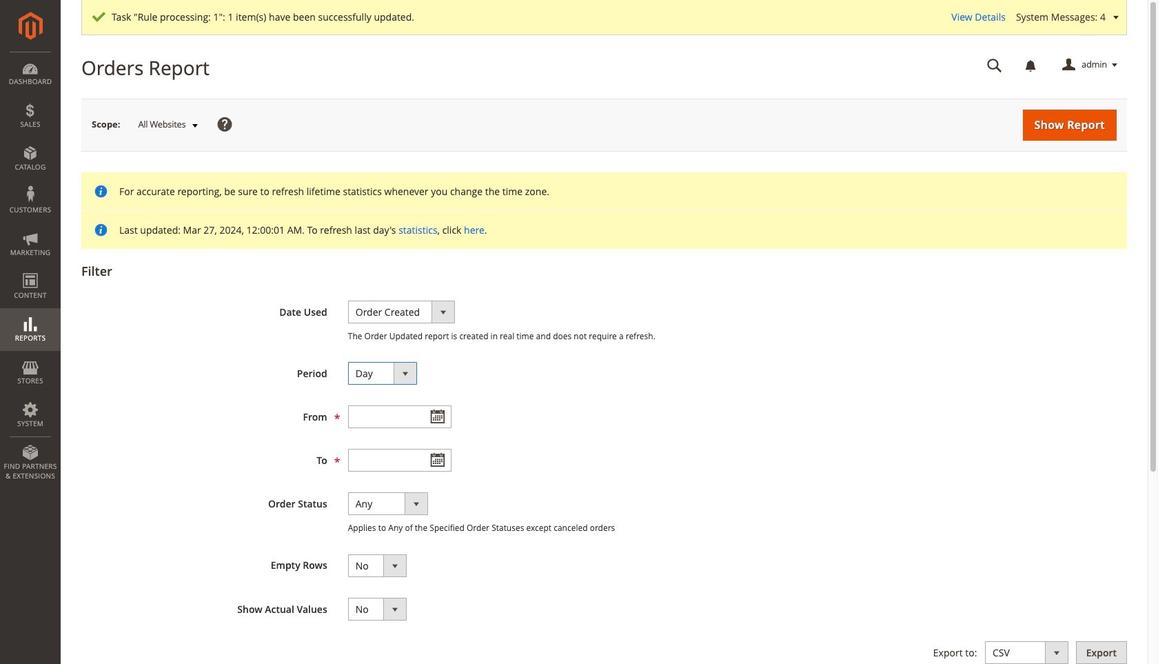 Task type: locate. For each thing, give the bounding box(es) containing it.
None text field
[[348, 406, 452, 428]]

menu bar
[[0, 52, 61, 488]]

None text field
[[978, 53, 1012, 77], [348, 449, 452, 472], [978, 53, 1012, 77], [348, 449, 452, 472]]

magento admin panel image
[[18, 12, 42, 40]]



Task type: vqa. For each thing, say whether or not it's contained in the screenshot.
the left To TEXT BOX
no



